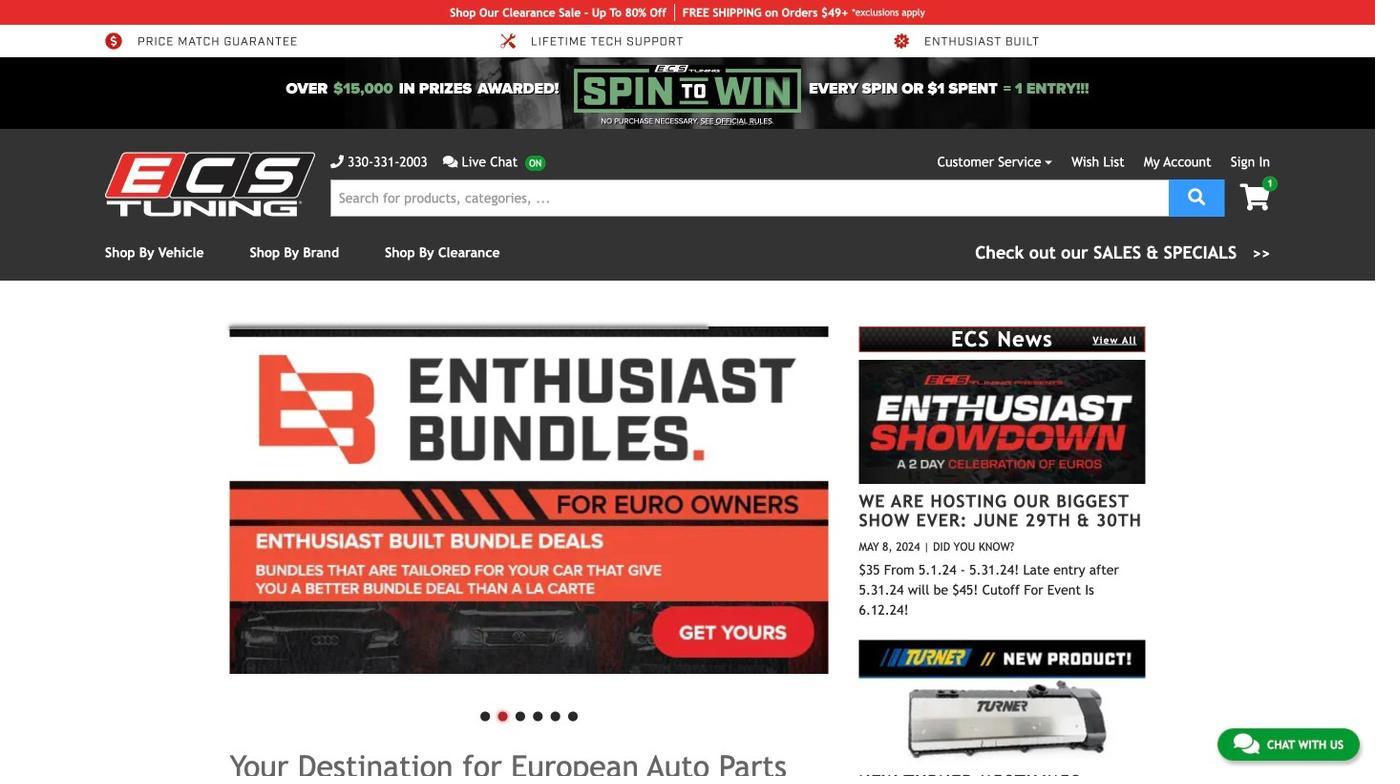 Task type: describe. For each thing, give the bounding box(es) containing it.
0 horizontal spatial comments image
[[443, 155, 458, 169]]

generic - ecs enthusiast bundles image
[[230, 327, 829, 674]]

new turner m50tu/m52 s50/s52 billet valve cover image
[[859, 640, 1146, 764]]

ecs tuning 'spin to win' contest logo image
[[574, 65, 801, 113]]

ecs tuning image
[[105, 152, 315, 216]]

phone image
[[330, 155, 344, 169]]



Task type: vqa. For each thing, say whether or not it's contained in the screenshot.
The We Are Hosting Our Biggest Show Ever: June 29Th & 30Th image
yes



Task type: locate. For each thing, give the bounding box(es) containing it.
1 vertical spatial comments image
[[1234, 733, 1260, 756]]

shopping cart image
[[1240, 184, 1270, 211]]

1 horizontal spatial comments image
[[1234, 733, 1260, 756]]

0 vertical spatial comments image
[[443, 155, 458, 169]]

we are hosting our biggest show ever: june 29th & 30th image
[[859, 360, 1146, 484]]

search image
[[1189, 189, 1206, 206]]

comments image
[[443, 155, 458, 169], [1234, 733, 1260, 756]]

Search text field
[[330, 180, 1169, 217]]



